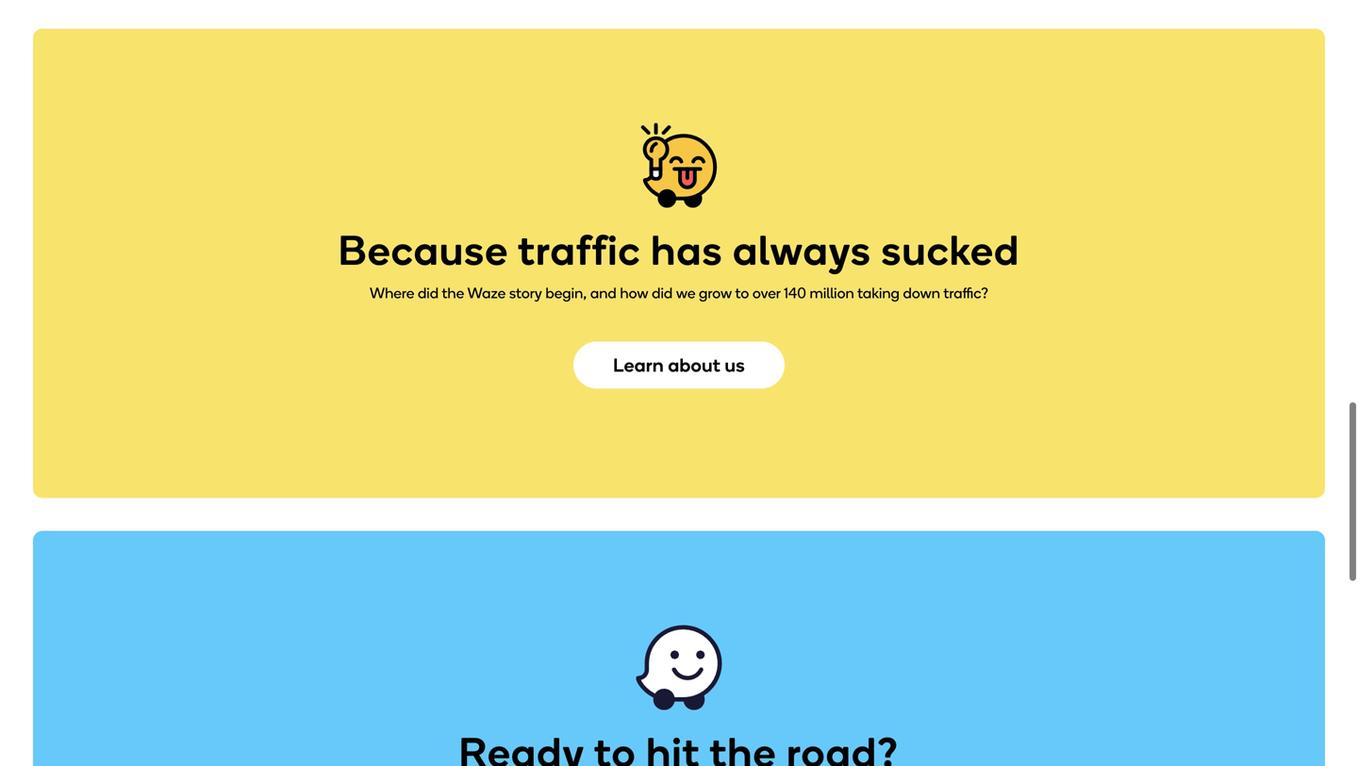 Task type: vqa. For each thing, say whether or not it's contained in the screenshot.
Terms LINK
no



Task type: describe. For each thing, give the bounding box(es) containing it.
traffic
[[518, 225, 641, 275]]

because traffic has always sucked where did the waze story begin, and how did we grow to over 140 million taking down traffic?
[[338, 225, 1020, 302]]

we
[[676, 284, 695, 302]]

the
[[442, 284, 464, 302]]

us
[[725, 354, 745, 377]]

always
[[733, 225, 871, 275]]

learn
[[613, 354, 664, 377]]

grow
[[699, 284, 732, 302]]

how
[[620, 284, 648, 302]]

learn about us link
[[573, 342, 785, 389]]

has
[[651, 225, 723, 275]]

1 did from the left
[[418, 284, 439, 302]]

140
[[784, 284, 806, 302]]

and
[[590, 284, 617, 302]]

taking
[[857, 284, 900, 302]]

learn about us
[[613, 354, 745, 377]]

traffic?
[[943, 284, 988, 302]]

waze
[[467, 284, 506, 302]]



Task type: locate. For each thing, give the bounding box(es) containing it.
because
[[338, 225, 509, 275]]

did
[[418, 284, 439, 302], [652, 284, 673, 302]]

did left the
[[418, 284, 439, 302]]

where
[[370, 284, 414, 302]]

story
[[509, 284, 542, 302]]

sucked
[[881, 225, 1020, 275]]

begin,
[[545, 284, 587, 302]]

million
[[810, 284, 854, 302]]

did left we
[[652, 284, 673, 302]]

0 horizontal spatial did
[[418, 284, 439, 302]]

to
[[735, 284, 749, 302]]

1 horizontal spatial did
[[652, 284, 673, 302]]

over
[[753, 284, 780, 302]]

2 did from the left
[[652, 284, 673, 302]]

about
[[668, 354, 721, 377]]

down
[[903, 284, 940, 302]]



